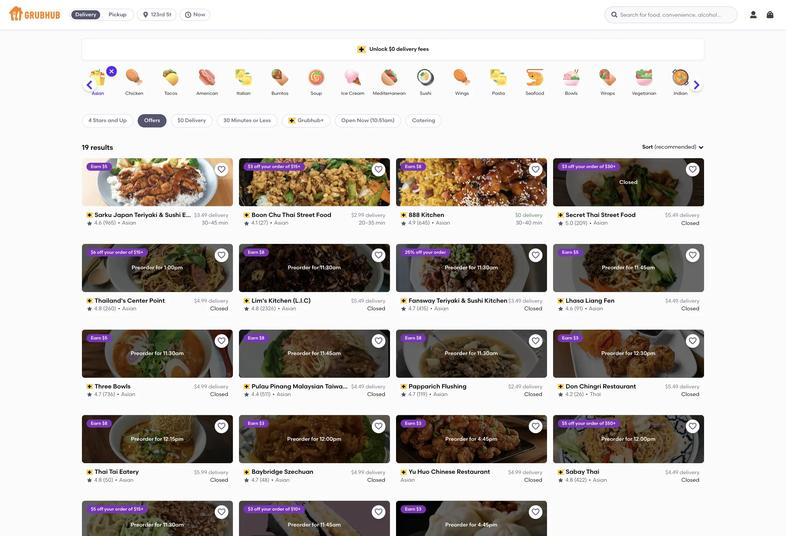 Task type: locate. For each thing, give the bounding box(es) containing it.
4.7 left (119)
[[409, 391, 416, 398]]

0 vertical spatial $3.49
[[194, 212, 207, 219]]

$5 for sarku
[[102, 164, 108, 169]]

save this restaurant button for sabay thai
[[686, 420, 700, 434]]

papparich
[[409, 383, 441, 390]]

for for lhasa liang fen
[[626, 265, 634, 271]]

• asian down secret thai street food
[[590, 220, 608, 226]]

• right (422)
[[589, 477, 591, 483]]

$4.99 delivery for three bowls
[[194, 384, 228, 390]]

asian for boon chu thai street food
[[274, 220, 289, 226]]

1 horizontal spatial $3.49 delivery
[[508, 298, 543, 304]]

0 vertical spatial grubhub plus flag logo image
[[357, 46, 366, 53]]

0 vertical spatial $4.49 delivery
[[666, 298, 700, 304]]

preorder for 11:45am
[[602, 265, 655, 271], [288, 350, 341, 357], [288, 522, 341, 528]]

$5.99
[[194, 469, 207, 476]]

offers
[[144, 117, 160, 124]]

subscription pass image left boon
[[244, 213, 250, 218]]

delivery for three bowls
[[209, 384, 228, 390]]

• asian for 888
[[432, 220, 450, 226]]

asian down japan
[[122, 220, 136, 226]]

$3.49 for fansway teriyaki & sushi kitchen
[[508, 298, 521, 304]]

star icon image for thailand's center point
[[87, 306, 93, 312]]

subscription pass image for sabay thai
[[558, 470, 565, 475]]

of for thailand's
[[128, 250, 133, 255]]

$0 right unlock at the left top of page
[[389, 46, 395, 52]]

• right (119)
[[430, 391, 432, 398]]

2 horizontal spatial sushi
[[468, 297, 483, 304]]

and
[[108, 117, 118, 124], [358, 383, 370, 390]]

0 vertical spatial $5.49 delivery
[[665, 212, 700, 219]]

closed for three bowls
[[210, 391, 228, 398]]

boon chu thai street food logo image
[[239, 158, 390, 206]]

$4.99 delivery
[[194, 298, 228, 304], [194, 384, 228, 390], [351, 469, 386, 476], [508, 469, 543, 476]]

(91)
[[575, 306, 583, 312]]

0 horizontal spatial grubhub plus flag logo image
[[288, 118, 296, 124]]

• asian
[[118, 220, 136, 226], [270, 220, 289, 226], [432, 220, 450, 226], [590, 220, 608, 226], [118, 306, 137, 312], [278, 306, 296, 312], [431, 306, 449, 312], [585, 306, 604, 312], [117, 391, 136, 398], [273, 391, 291, 398], [430, 391, 448, 398], [115, 477, 134, 483], [272, 477, 290, 483], [589, 477, 607, 483]]

closed for sabay thai
[[682, 477, 700, 483]]

subscription pass image for lhasa liang fen
[[558, 298, 565, 304]]

0 horizontal spatial street
[[297, 211, 315, 219]]

subscription pass image left the "sarku" at the top left of page
[[87, 213, 93, 218]]

asian for thai tai eatery
[[119, 477, 134, 483]]

$0
[[389, 46, 395, 52], [178, 117, 184, 124], [515, 212, 521, 219]]

delivery
[[75, 11, 96, 18], [185, 117, 206, 124]]

star icon image left 4.2
[[558, 392, 564, 398]]

2 min from the left
[[376, 220, 386, 226]]

1 preorder for 4:45pm from the top
[[446, 436, 498, 442]]

subscription pass image for don chingri restaurant
[[558, 384, 565, 389]]

• asian down eatery
[[115, 477, 134, 483]]

1 vertical spatial earn $5
[[562, 250, 579, 255]]

$3.49 delivery
[[194, 212, 228, 219], [508, 298, 543, 304]]

$5.49 for secret thai street food
[[665, 212, 679, 219]]

2 vertical spatial $0
[[515, 212, 521, 219]]

1 min from the left
[[219, 220, 228, 226]]

0 vertical spatial $0
[[389, 46, 395, 52]]

$5.49 delivery for secret thai street food
[[665, 212, 700, 219]]

&
[[159, 211, 164, 219], [461, 297, 466, 304]]

12:00pm
[[320, 436, 342, 442], [634, 436, 656, 442]]

2 preorder for 12:00pm from the left
[[602, 436, 656, 442]]

30
[[224, 117, 230, 124]]

0 vertical spatial $15+
[[291, 164, 301, 169]]

preorder for huo
[[446, 436, 468, 442]]

0 horizontal spatial &
[[159, 211, 164, 219]]

fees
[[418, 46, 429, 52]]

1 vertical spatial 4.6
[[566, 306, 573, 312]]

$5 down results
[[102, 164, 108, 169]]

kitchen
[[422, 211, 445, 219], [269, 297, 292, 304], [485, 297, 508, 304]]

now right st
[[193, 11, 205, 18]]

subscription pass image left yu
[[401, 470, 407, 475]]

0 vertical spatial restaurant
[[603, 383, 636, 390]]

star icon image for sarku japan teriyaki & sushi express
[[87, 220, 93, 226]]

street right 'chu'
[[297, 211, 315, 219]]

star icon image left 4.6 (91)
[[558, 306, 564, 312]]

star icon image left 4.9 in the top right of the page
[[401, 220, 407, 226]]

1 vertical spatial 4:45pm
[[478, 522, 498, 528]]

star icon image for fansway teriyaki & sushi kitchen
[[401, 306, 407, 312]]

earn for yu huo chinese restaurant
[[405, 421, 416, 426]]

4.7 left '(415)'
[[409, 306, 416, 312]]

$5 down 4.2
[[562, 421, 568, 426]]

for for lim's kitchen (l.i.c)
[[312, 265, 319, 271]]

• asian down baybridge szechuan
[[272, 477, 290, 483]]

1 preorder for 12:00pm from the left
[[287, 436, 342, 442]]

subscription pass image left secret
[[558, 213, 565, 218]]

1 vertical spatial preorder for 4:45pm
[[446, 522, 498, 528]]

1 horizontal spatial kitchen
[[422, 211, 445, 219]]

asian for lhasa liang fen
[[589, 306, 604, 312]]

of for sabay
[[600, 421, 604, 426]]

teriyaki
[[134, 211, 158, 219], [437, 297, 460, 304]]

2 vertical spatial $5.49 delivery
[[665, 384, 700, 390]]

1 vertical spatial sushi
[[165, 211, 181, 219]]

open
[[341, 117, 356, 124]]

1 horizontal spatial food
[[621, 211, 636, 219]]

0 vertical spatial teriyaki
[[134, 211, 158, 219]]

asian down baybridge szechuan
[[276, 477, 290, 483]]

results
[[91, 143, 113, 152]]

2 horizontal spatial svg image
[[766, 10, 775, 19]]

asian down sabay thai on the right
[[593, 477, 607, 483]]

asian down pinang
[[277, 391, 291, 398]]

save this restaurant image
[[531, 165, 540, 174], [688, 251, 698, 260], [531, 336, 540, 346], [374, 422, 383, 431], [688, 422, 698, 431], [531, 508, 540, 517]]

st
[[166, 11, 171, 18]]

bowls up (736)
[[113, 383, 131, 390]]

0 vertical spatial 4:45pm
[[478, 436, 498, 442]]

0 vertical spatial and
[[108, 117, 118, 124]]

earn $3 down 4.6 (91)
[[562, 335, 579, 341]]

0 horizontal spatial teriyaki
[[134, 211, 158, 219]]

preorder for 4:45pm
[[446, 436, 498, 442], [446, 522, 498, 528]]

svg image
[[749, 10, 758, 19], [184, 11, 192, 19], [109, 68, 115, 74], [698, 144, 704, 150]]

• right (645)
[[432, 220, 434, 226]]

star icon image for boon chu thai street food
[[244, 220, 250, 226]]

(511)
[[260, 391, 271, 398]]

for for sabay thai
[[626, 436, 633, 442]]

thai
[[282, 211, 296, 219], [587, 211, 600, 219], [372, 383, 385, 390], [590, 391, 601, 398], [95, 468, 108, 476], [587, 468, 600, 476]]

0 vertical spatial &
[[159, 211, 164, 219]]

asian for lim's kitchen (l.i.c)
[[282, 306, 296, 312]]

for for pulau pinang malaysian taiwanese and thai cuisine
[[312, 350, 319, 357]]

4.8
[[94, 306, 102, 312], [252, 306, 259, 312], [94, 477, 102, 483], [566, 477, 573, 483]]

• right (91)
[[585, 306, 587, 312]]

flushing
[[442, 383, 467, 390]]

chinese
[[431, 468, 456, 476]]

123rd
[[151, 11, 165, 18]]

ice cream
[[341, 91, 365, 96]]

11:30am for papparich flushing
[[478, 350, 498, 357]]

vegetarian
[[632, 91, 657, 96]]

0 vertical spatial preorder for 4:45pm
[[446, 436, 498, 442]]

1 street from the left
[[297, 211, 315, 219]]

your
[[262, 164, 271, 169], [576, 164, 586, 169], [104, 250, 114, 255], [423, 250, 433, 255], [576, 421, 586, 426], [104, 507, 114, 512], [262, 507, 271, 512]]

street right secret
[[601, 211, 620, 219]]

earn $8 for papparich
[[405, 335, 422, 341]]

sabay thai
[[566, 468, 600, 476]]

$3 off your order of $10+
[[248, 507, 301, 512]]

subscription pass image for sarku japan teriyaki & sushi express
[[87, 213, 93, 218]]

subscription pass image left "tai"
[[87, 470, 93, 475]]

0 horizontal spatial 4.6
[[94, 220, 102, 226]]

• asian down japan
[[118, 220, 136, 226]]

0 vertical spatial earn $5
[[91, 164, 108, 169]]

for
[[156, 265, 163, 271], [312, 265, 319, 271], [469, 265, 476, 271], [626, 265, 634, 271], [155, 350, 162, 357], [312, 350, 319, 357], [469, 350, 476, 357], [626, 350, 633, 357], [155, 436, 162, 442], [311, 436, 319, 442], [470, 436, 477, 442], [626, 436, 633, 442], [155, 522, 162, 528], [312, 522, 319, 528], [470, 522, 477, 528]]

1 vertical spatial $5.49
[[351, 298, 364, 304]]

1 horizontal spatial preorder for 12:00pm
[[602, 436, 656, 442]]

11:30am for fansway teriyaki & sushi kitchen
[[478, 265, 498, 271]]

1 vertical spatial $4.49 delivery
[[351, 384, 386, 390]]

1 4:45pm from the top
[[478, 436, 498, 442]]

asian for secret thai street food
[[594, 220, 608, 226]]

19 results
[[82, 143, 113, 152]]

off for boon
[[254, 164, 260, 169]]

subscription pass image left pulau
[[244, 384, 250, 389]]

lim's kitchen (l.i.c)
[[252, 297, 311, 304]]

• right (26) on the bottom
[[586, 391, 588, 398]]

20–35
[[359, 220, 375, 226]]

30–45 min
[[202, 220, 228, 226]]

1 horizontal spatial grubhub plus flag logo image
[[357, 46, 366, 53]]

star icon image for three bowls
[[87, 392, 93, 398]]

4.8 for thailand's center point
[[94, 306, 102, 312]]

2 vertical spatial $5.49
[[665, 384, 679, 390]]

• thai
[[586, 391, 601, 398]]

• for boon
[[270, 220, 272, 226]]

subscription pass image for boon chu thai street food
[[244, 213, 250, 218]]

1 horizontal spatial sushi
[[420, 91, 432, 96]]

4.6 (91)
[[566, 306, 583, 312]]

1 vertical spatial $3.49 delivery
[[508, 298, 543, 304]]

4.7 for papparich flushing
[[409, 391, 416, 398]]

asian down 888 kitchen
[[436, 220, 450, 226]]

$4.99 for thailand's center point
[[194, 298, 207, 304]]

subscription pass image for thai tai eatery
[[87, 470, 93, 475]]

closed for thailand's center point
[[210, 306, 228, 312]]

• asian down liang
[[585, 306, 604, 312]]

0 horizontal spatial min
[[219, 220, 228, 226]]

4.7 left (48)
[[252, 477, 259, 483]]

0 horizontal spatial $3.49 delivery
[[194, 212, 228, 219]]

11:30am for lim's kitchen (l.i.c)
[[321, 265, 341, 271]]

asian for baybridge szechuan
[[276, 477, 290, 483]]

4.7 for fansway teriyaki & sushi kitchen
[[409, 306, 416, 312]]

0 horizontal spatial $3.49
[[194, 212, 207, 219]]

(26)
[[574, 391, 584, 398]]

earn $3 down "4.4"
[[248, 421, 265, 426]]

delivery for pulau pinang malaysian taiwanese and thai cuisine
[[366, 384, 386, 390]]

$15+ for point
[[134, 250, 144, 255]]

• asian down 'lim's kitchen (l.i.c)'
[[278, 306, 296, 312]]

0 vertical spatial $4.49
[[666, 298, 679, 304]]

2 12:00pm from the left
[[634, 436, 656, 442]]

• right (260)
[[118, 306, 120, 312]]

pasta image
[[485, 69, 512, 86]]

0 horizontal spatial preorder for 12:00pm
[[287, 436, 342, 442]]

star icon image left 4.8 (260)
[[87, 306, 93, 312]]

0 vertical spatial $3.49 delivery
[[194, 212, 228, 219]]

save this restaurant image for thailand's center point
[[217, 251, 226, 260]]

1 vertical spatial now
[[357, 117, 369, 124]]

(
[[655, 144, 656, 150]]

asian down 'lim's kitchen (l.i.c)'
[[282, 306, 296, 312]]

asian image
[[85, 69, 111, 86]]

save this restaurant button for don chingri restaurant
[[686, 334, 700, 348]]

1 vertical spatial 11:45am
[[321, 350, 341, 357]]

0 horizontal spatial food
[[317, 211, 332, 219]]

don chingri restaurant
[[566, 383, 636, 390]]

none field containing sort
[[642, 143, 704, 151]]

sarku japan teriyaki & sushi express
[[95, 211, 205, 219]]

star icon image left "4.4"
[[244, 392, 250, 398]]

4.8 left (260)
[[94, 306, 102, 312]]

$4.99 for three bowls
[[194, 384, 207, 390]]

2 horizontal spatial $0
[[515, 212, 521, 219]]

20–35 min
[[359, 220, 386, 226]]

subscription pass image left the 888 at the top of the page
[[401, 213, 407, 218]]

1 horizontal spatial &
[[461, 297, 466, 304]]

2 vertical spatial earn $5
[[91, 335, 108, 341]]

preorder for 11:45am for fen
[[602, 265, 655, 271]]

$5.49 delivery for don chingri restaurant
[[665, 384, 700, 390]]

thai up (422)
[[587, 468, 600, 476]]

1 vertical spatial grubhub plus flag logo image
[[288, 118, 296, 124]]

earn for lim's kitchen (l.i.c)
[[248, 250, 258, 255]]

4.8 down lim's
[[252, 306, 259, 312]]

0 horizontal spatial and
[[108, 117, 118, 124]]

subscription pass image
[[87, 213, 93, 218], [244, 213, 250, 218], [401, 213, 407, 218], [87, 298, 93, 304], [401, 298, 407, 304], [558, 298, 565, 304], [558, 384, 565, 389], [87, 470, 93, 475], [244, 470, 250, 475], [401, 470, 407, 475], [558, 470, 565, 475]]

earn $5 down 19 results
[[91, 164, 108, 169]]

and right taiwanese at the bottom
[[358, 383, 370, 390]]

asian down fansway teriyaki & sushi kitchen
[[435, 306, 449, 312]]

$5.49 delivery
[[665, 212, 700, 219], [351, 298, 386, 304], [665, 384, 700, 390]]

• right (736)
[[117, 391, 119, 398]]

4.6 down the "sarku" at the top left of page
[[94, 220, 102, 226]]

grubhub plus flag logo image left the grubhub+
[[288, 118, 296, 124]]

asian for pulau pinang malaysian taiwanese and thai cuisine
[[277, 391, 291, 398]]

1 12:00pm from the left
[[320, 436, 342, 442]]

• asian down pinang
[[273, 391, 291, 398]]

thai left cuisine
[[372, 383, 385, 390]]

4.6 for sarku japan teriyaki & sushi express
[[94, 220, 102, 226]]

asian down thailand's center point
[[122, 306, 137, 312]]

• asian down thailand's center point
[[118, 306, 137, 312]]

save this restaurant button for secret thai street food
[[686, 163, 700, 176]]

(l.i.c)
[[293, 297, 311, 304]]

1 vertical spatial delivery
[[185, 117, 206, 124]]

4.8 (260)
[[94, 306, 116, 312]]

food
[[317, 211, 332, 219], [621, 211, 636, 219]]

2 street from the left
[[601, 211, 620, 219]]

star icon image left 4.7 (736)
[[87, 392, 93, 398]]

earn
[[91, 164, 101, 169], [405, 164, 416, 169], [248, 250, 258, 255], [562, 250, 573, 255], [91, 335, 101, 341], [248, 335, 258, 341], [405, 335, 416, 341], [562, 335, 573, 341], [91, 421, 101, 426], [248, 421, 258, 426], [405, 421, 416, 426], [405, 507, 416, 512]]

star icon image left 5.0
[[558, 220, 564, 226]]

$3 off your order of $15+
[[248, 164, 301, 169]]

1 vertical spatial restaurant
[[457, 468, 490, 476]]

• asian down 'chu'
[[270, 220, 289, 226]]

4.7 (415)
[[409, 306, 429, 312]]

1 horizontal spatial street
[[601, 211, 620, 219]]

1 horizontal spatial restaurant
[[603, 383, 636, 390]]

preorder for 11:30am for teriyaki
[[445, 265, 498, 271]]

1 vertical spatial preorder for 11:45am
[[288, 350, 341, 357]]

asian for three bowls
[[121, 391, 136, 398]]

12:00pm for sabay thai
[[634, 436, 656, 442]]

2 vertical spatial $4.49 delivery
[[666, 469, 700, 476]]

$8
[[417, 164, 422, 169], [260, 250, 265, 255], [260, 335, 265, 341], [417, 335, 422, 341], [102, 421, 108, 426]]

0 vertical spatial sushi
[[420, 91, 432, 96]]

italian image
[[230, 69, 257, 86]]

(736)
[[103, 391, 115, 398]]

delivery left pickup
[[75, 11, 96, 18]]

earn $5 down 4.8 (260)
[[91, 335, 108, 341]]

4.1 (27)
[[252, 220, 268, 226]]

asian down eatery
[[119, 477, 134, 483]]

1 horizontal spatial $3.49
[[508, 298, 521, 304]]

1 vertical spatial $5.49 delivery
[[351, 298, 386, 304]]

seafood
[[526, 91, 544, 96]]

earn $3 down 4.7 (119)
[[405, 421, 422, 426]]

• asian right (422)
[[589, 477, 607, 483]]

subscription pass image left fansway on the right
[[401, 298, 407, 304]]

grubhub plus flag logo image left unlock at the left top of page
[[357, 46, 366, 53]]

4.2 (26)
[[566, 391, 584, 398]]

1 horizontal spatial bowls
[[565, 91, 578, 96]]

1 horizontal spatial min
[[376, 220, 386, 226]]

restaurant right "chinese"
[[457, 468, 490, 476]]

0 horizontal spatial kitchen
[[269, 297, 292, 304]]

star icon image left the 4.1
[[244, 220, 250, 226]]

$0 right offers
[[178, 117, 184, 124]]

earn $8 for thai
[[91, 421, 108, 426]]

2 horizontal spatial kitchen
[[485, 297, 508, 304]]

3 min from the left
[[533, 220, 543, 226]]

thai right 'chu'
[[282, 211, 296, 219]]

4.7 for three bowls
[[94, 391, 102, 398]]

2 vertical spatial sushi
[[468, 297, 483, 304]]

$4.99 delivery for yu huo chinese restaurant
[[508, 469, 543, 476]]

earn $5 for sarku
[[91, 164, 108, 169]]

restaurant right chingri
[[603, 383, 636, 390]]

subscription pass image left don
[[558, 384, 565, 389]]

star icon image left 4.8 (2326)
[[244, 306, 250, 312]]

1 vertical spatial $0
[[178, 117, 184, 124]]

• asian right '(415)'
[[431, 306, 449, 312]]

Search for food, convenience, alcohol... search field
[[605, 6, 738, 23]]

save this restaurant image
[[217, 165, 226, 174], [374, 165, 383, 174], [688, 165, 698, 174], [217, 251, 226, 260], [374, 251, 383, 260], [531, 251, 540, 260], [217, 336, 226, 346], [374, 336, 383, 346], [688, 336, 698, 346], [217, 422, 226, 431], [531, 422, 540, 431], [217, 508, 226, 517], [374, 508, 383, 517]]

(645)
[[417, 220, 430, 226]]

0 horizontal spatial delivery
[[75, 11, 96, 18]]

for for thai tai eatery
[[155, 436, 162, 442]]

earn for three bowls
[[91, 335, 101, 341]]

preorder
[[132, 265, 155, 271], [288, 265, 311, 271], [445, 265, 468, 271], [602, 265, 625, 271], [131, 350, 154, 357], [288, 350, 311, 357], [445, 350, 468, 357], [602, 350, 625, 357], [131, 436, 154, 442], [287, 436, 310, 442], [446, 436, 468, 442], [602, 436, 624, 442], [131, 522, 154, 528], [288, 522, 311, 528], [446, 522, 468, 528]]

star icon image for thai tai eatery
[[87, 477, 93, 484]]

restaurant
[[603, 383, 636, 390], [457, 468, 490, 476]]

None field
[[642, 143, 704, 151]]

1 horizontal spatial $0
[[389, 46, 395, 52]]

save this restaurant button for boon chu thai street food
[[372, 163, 386, 176]]

1 horizontal spatial 4.6
[[566, 306, 573, 312]]

subscription pass image left baybridge
[[244, 470, 250, 475]]

star icon image left 4.7 (415)
[[401, 306, 407, 312]]

fen
[[604, 297, 615, 304]]

chicken image
[[121, 69, 148, 86]]

preorder for 12:00pm for thai
[[602, 436, 656, 442]]

preorder for 1:00pm
[[132, 265, 183, 271]]

• for lhasa
[[585, 306, 587, 312]]

now right open
[[357, 117, 369, 124]]

subscription pass image left lim's
[[244, 298, 250, 304]]

asian down 'chu'
[[274, 220, 289, 226]]

earn $3
[[562, 335, 579, 341], [248, 421, 265, 426], [405, 421, 422, 426], [405, 507, 422, 512]]

1 horizontal spatial svg image
[[611, 11, 619, 19]]

• asian down 888 kitchen
[[432, 220, 450, 226]]

thailand's
[[95, 297, 126, 304]]

1 horizontal spatial teriyaki
[[437, 297, 460, 304]]

preorder for center
[[132, 265, 155, 271]]

1 vertical spatial $4.49
[[351, 384, 364, 390]]

earn for sarku japan teriyaki & sushi express
[[91, 164, 101, 169]]

4.6 left (91)
[[566, 306, 573, 312]]

1 vertical spatial $3.49
[[508, 298, 521, 304]]

order for fansway
[[434, 250, 446, 255]]

sarku japan teriyaki & sushi express logo image
[[82, 158, 233, 206]]

subscription pass image
[[558, 213, 565, 218], [244, 298, 250, 304], [87, 384, 93, 389], [244, 384, 250, 389], [401, 384, 407, 389]]

0 vertical spatial bowls
[[565, 91, 578, 96]]

4.8 (2326)
[[252, 306, 276, 312]]

save this restaurant button for thailand's center point
[[215, 248, 228, 262]]

asian for sarku japan teriyaki & sushi express
[[122, 220, 136, 226]]

0 horizontal spatial svg image
[[142, 11, 150, 19]]

closed for don chingri restaurant
[[682, 391, 700, 398]]

0 horizontal spatial $0
[[178, 117, 184, 124]]

teriyaki right fansway on the right
[[437, 297, 460, 304]]

bowls down bowls 'image'
[[565, 91, 578, 96]]

asian down secret thai street food
[[594, 220, 608, 226]]

eatery
[[120, 468, 139, 476]]

30 minutes or less
[[224, 117, 271, 124]]

save this restaurant button for three bowls
[[215, 334, 228, 348]]

svg image inside now button
[[184, 11, 192, 19]]

$2.99 delivery
[[351, 212, 386, 219]]

0 horizontal spatial now
[[193, 11, 205, 18]]

1 vertical spatial bowls
[[113, 383, 131, 390]]

1 vertical spatial $15+
[[134, 250, 144, 255]]

4.8 down the "sabay"
[[566, 477, 573, 483]]

0 horizontal spatial sushi
[[165, 211, 181, 219]]

$4.49 delivery for fen
[[666, 298, 700, 304]]

0 vertical spatial delivery
[[75, 11, 96, 18]]

delivery down 'american'
[[185, 117, 206, 124]]

0 horizontal spatial 12:00pm
[[320, 436, 342, 442]]

1 horizontal spatial 12:00pm
[[634, 436, 656, 442]]

tacos image
[[157, 69, 184, 86]]

of
[[286, 164, 290, 169], [600, 164, 604, 169], [128, 250, 133, 255], [600, 421, 604, 426], [128, 507, 133, 512], [286, 507, 290, 512]]

star icon image
[[87, 220, 93, 226], [244, 220, 250, 226], [401, 220, 407, 226], [558, 220, 564, 226], [87, 306, 93, 312], [244, 306, 250, 312], [401, 306, 407, 312], [558, 306, 564, 312], [87, 392, 93, 398], [244, 392, 250, 398], [401, 392, 407, 398], [558, 392, 564, 398], [87, 477, 93, 484], [244, 477, 250, 484], [558, 477, 564, 484]]

$4.49 for fen
[[666, 298, 679, 304]]

american image
[[194, 69, 220, 86]]

4.7 (48)
[[252, 477, 270, 483]]

$5.49
[[665, 212, 679, 219], [351, 298, 364, 304], [665, 384, 679, 390]]

2 horizontal spatial min
[[533, 220, 543, 226]]

• right '(415)'
[[431, 306, 433, 312]]

$8 for papparich
[[417, 335, 422, 341]]

star icon image left 4.8 (50)
[[87, 477, 93, 484]]

0 vertical spatial 4.6
[[94, 220, 102, 226]]

svg image
[[766, 10, 775, 19], [142, 11, 150, 19], [611, 11, 619, 19]]

• asian for fansway
[[431, 306, 449, 312]]

earn $5
[[91, 164, 108, 169], [562, 250, 579, 255], [91, 335, 108, 341]]

your for sabay
[[576, 421, 586, 426]]

$4.49 delivery
[[666, 298, 700, 304], [351, 384, 386, 390], [666, 469, 700, 476]]

asian for 888 kitchen
[[436, 220, 450, 226]]

grubhub plus flag logo image
[[357, 46, 366, 53], [288, 118, 296, 124]]

tai
[[109, 468, 118, 476]]

delivery
[[396, 46, 417, 52], [209, 212, 228, 219], [366, 212, 386, 219], [523, 212, 543, 219], [680, 212, 700, 219], [209, 298, 228, 304], [366, 298, 386, 304], [523, 298, 543, 304], [680, 298, 700, 304], [209, 384, 228, 390], [366, 384, 386, 390], [523, 384, 543, 390], [680, 384, 700, 390], [209, 469, 228, 476], [366, 469, 386, 476], [523, 469, 543, 476], [680, 469, 700, 476]]

subscription pass image for three bowls
[[87, 384, 93, 389]]

order for thailand's
[[115, 250, 127, 255]]

star icon image left 4.6 (965) in the top of the page
[[87, 220, 93, 226]]

subscription pass image for fansway teriyaki & sushi kitchen
[[401, 298, 407, 304]]

• right (48)
[[272, 477, 274, 483]]

$5 down 4.8 (260)
[[102, 335, 108, 341]]

asian down asian image
[[92, 91, 104, 96]]

main navigation navigation
[[0, 0, 786, 30]]

subscription pass image left three
[[87, 384, 93, 389]]

0 vertical spatial 11:45am
[[635, 265, 655, 271]]

asian
[[92, 91, 104, 96], [122, 220, 136, 226], [274, 220, 289, 226], [436, 220, 450, 226], [594, 220, 608, 226], [122, 306, 137, 312], [282, 306, 296, 312], [435, 306, 449, 312], [589, 306, 604, 312], [121, 391, 136, 398], [277, 391, 291, 398], [434, 391, 448, 398], [119, 477, 134, 483], [276, 477, 290, 483], [401, 477, 415, 483], [593, 477, 607, 483]]

1 horizontal spatial and
[[358, 383, 370, 390]]

preorder for 12:00pm up "szechuan"
[[287, 436, 342, 442]]

4.7 down three
[[94, 391, 102, 398]]

0 vertical spatial preorder for 11:45am
[[602, 265, 655, 271]]

• asian down three bowls in the left bottom of the page
[[117, 391, 136, 398]]

minutes
[[231, 117, 252, 124]]

lhasa
[[566, 297, 584, 304]]

delivery for baybridge szechuan
[[366, 469, 386, 476]]

0 vertical spatial $5.49
[[665, 212, 679, 219]]



Task type: describe. For each thing, give the bounding box(es) containing it.
2 vertical spatial 11:45am
[[321, 522, 341, 528]]

earn $3 for baybridge
[[248, 421, 265, 426]]

unlock $0 delivery fees
[[370, 46, 429, 52]]

1 vertical spatial and
[[358, 383, 370, 390]]

preorder for tai
[[131, 436, 154, 442]]

preorder for 12:00pm for szechuan
[[287, 436, 342, 442]]

• asian for sabay
[[589, 477, 607, 483]]

2 preorder for 4:45pm from the top
[[446, 522, 498, 528]]

preorder for flushing
[[445, 350, 468, 357]]

• for thailand's
[[118, 306, 120, 312]]

preorder for 12:30pm
[[602, 350, 656, 357]]

closed for pulau pinang malaysian taiwanese and thai cuisine
[[368, 391, 386, 398]]

(209)
[[575, 220, 588, 226]]

vegetarian image
[[631, 69, 658, 86]]

preorder for pinang
[[288, 350, 311, 357]]

earn $3 down yu
[[405, 507, 422, 512]]

pulau
[[252, 383, 269, 390]]

wraps image
[[595, 69, 621, 86]]

delivery for don chingri restaurant
[[680, 384, 700, 390]]

save this restaurant image for 888 kitchen
[[531, 165, 540, 174]]

subscription pass image for lim's kitchen (l.i.c)
[[244, 298, 250, 304]]

$5.49 for don chingri restaurant
[[665, 384, 679, 390]]

thai up 4.8 (50)
[[95, 468, 108, 476]]

star icon image for lhasa liang fen
[[558, 306, 564, 312]]

delivery for thai tai eatery
[[209, 469, 228, 476]]

asian down yu
[[401, 477, 415, 483]]

your for secret
[[576, 164, 586, 169]]

30–45
[[202, 220, 218, 226]]

$6 off your order of $15+
[[91, 250, 144, 255]]

earn for 888 kitchen
[[405, 164, 416, 169]]

(2326)
[[260, 306, 276, 312]]

$5 off your order of $50+
[[562, 421, 616, 426]]

for for don chingri restaurant
[[626, 350, 633, 357]]

delivery for fansway teriyaki & sushi kitchen
[[523, 298, 543, 304]]

closed for thai tai eatery
[[210, 477, 228, 483]]

closed for lim's kitchen (l.i.c)
[[368, 306, 386, 312]]

lim's
[[252, 297, 267, 304]]

delivery inside button
[[75, 11, 96, 18]]

american
[[196, 91, 218, 96]]

delivery for boon chu thai street food
[[366, 212, 386, 219]]

• asian for pulau
[[273, 391, 291, 398]]

preorder for szechuan
[[287, 436, 310, 442]]

• asian for secret
[[590, 220, 608, 226]]

recommended
[[656, 144, 695, 150]]

indian image
[[668, 69, 694, 86]]

• asian for boon
[[270, 220, 289, 226]]

earn $5 for three
[[91, 335, 108, 341]]

three bowls
[[95, 383, 131, 390]]

pickup button
[[102, 9, 134, 21]]

$0 for $0 delivery
[[515, 212, 521, 219]]

bowls image
[[558, 69, 585, 86]]

wings
[[455, 91, 469, 96]]

stars
[[93, 117, 106, 124]]

19
[[82, 143, 89, 152]]

now button
[[179, 9, 213, 21]]

earn for papparich flushing
[[405, 335, 416, 341]]

burritos
[[272, 91, 288, 96]]

off for thailand's
[[97, 250, 103, 255]]

save this restaurant button for sarku japan teriyaki & sushi express
[[215, 163, 228, 176]]

closed for yu huo chinese restaurant
[[525, 477, 543, 483]]

closed for fansway teriyaki & sushi kitchen
[[525, 306, 543, 312]]

30–40 min
[[516, 220, 543, 226]]

0 horizontal spatial bowls
[[113, 383, 131, 390]]

delivery for papparich flushing
[[523, 384, 543, 390]]

• for 888
[[432, 220, 434, 226]]

delivery for secret thai street food
[[680, 212, 700, 219]]

save this restaurant image for fansway teriyaki & sushi kitchen
[[531, 251, 540, 260]]

italian
[[237, 91, 251, 96]]

grubhub+
[[298, 117, 324, 124]]

yu huo chinese restaurant
[[409, 468, 490, 476]]

save this restaurant button for yu huo chinese restaurant
[[529, 420, 543, 434]]

taiwanese
[[325, 383, 357, 390]]

pinang
[[270, 383, 292, 390]]

$8 for lim's
[[260, 250, 265, 255]]

indian
[[674, 91, 688, 96]]

your for thailand's
[[104, 250, 114, 255]]

save this restaurant image for secret thai street food
[[688, 165, 698, 174]]

save this restaurant image for sarku japan teriyaki & sushi express
[[217, 165, 226, 174]]

grubhub plus flag logo image for grubhub+
[[288, 118, 296, 124]]

2 vertical spatial $4.49
[[666, 469, 679, 476]]

888 kitchen logo image
[[396, 158, 547, 206]]

pulau pinang malaysian taiwanese and thai cuisine
[[252, 383, 409, 390]]

• asian for thai
[[115, 477, 134, 483]]

order for secret
[[587, 164, 599, 169]]

$4.49 for malaysian
[[351, 384, 364, 390]]

ice cream image
[[340, 69, 366, 86]]

min for sushi
[[219, 220, 228, 226]]

5.0 (209)
[[566, 220, 588, 226]]

unlock
[[370, 46, 388, 52]]

4.9
[[409, 220, 416, 226]]

(48)
[[260, 477, 270, 483]]

star icon image for 888 kitchen
[[401, 220, 407, 226]]

888 kitchen
[[409, 211, 445, 219]]

preorder for 11:45am for malaysian
[[288, 350, 341, 357]]

$5.99 delivery
[[194, 469, 228, 476]]

4.7 (736)
[[94, 391, 115, 398]]

delivery for sabay thai
[[680, 469, 700, 476]]

$4.99 for baybridge szechuan
[[351, 469, 364, 476]]

$6
[[91, 250, 96, 255]]

$5 off your order of $15+
[[91, 507, 144, 512]]

your for fansway
[[423, 250, 433, 255]]

kitchen for lim's
[[269, 297, 292, 304]]

4
[[88, 117, 92, 124]]

$10+
[[291, 507, 301, 512]]

svg image inside 123rd st button
[[142, 11, 150, 19]]

• for baybridge
[[272, 477, 274, 483]]

(422)
[[575, 477, 587, 483]]

kitchen for 888
[[422, 211, 445, 219]]

4.8 for lim's kitchen (l.i.c)
[[252, 306, 259, 312]]

mediterranean image
[[376, 69, 403, 86]]

4.4 (511)
[[252, 391, 271, 398]]

malaysian
[[293, 383, 324, 390]]

closed for papparich flushing
[[525, 391, 543, 398]]

three
[[95, 383, 112, 390]]

delivery button
[[70, 9, 102, 21]]

2 food from the left
[[621, 211, 636, 219]]

tacos
[[164, 91, 177, 96]]

sarku
[[95, 211, 112, 219]]

5.0
[[566, 220, 574, 226]]

asian for thailand's center point
[[122, 306, 137, 312]]

huo
[[418, 468, 430, 476]]

delivery for lim's kitchen (l.i.c)
[[366, 298, 386, 304]]

steak image
[[704, 69, 731, 86]]

2 4:45pm from the top
[[478, 522, 498, 528]]

123rd st button
[[137, 9, 179, 21]]

subscription pass image for pulau pinang malaysian taiwanese and thai cuisine
[[244, 384, 250, 389]]

sort ( recommended )
[[642, 144, 697, 150]]

4.8 (422)
[[566, 477, 587, 483]]

11:45am for fen
[[635, 265, 655, 271]]

$0 delivery
[[515, 212, 543, 219]]

mediterranean
[[373, 91, 406, 96]]

1 vertical spatial &
[[461, 297, 466, 304]]

baybridge
[[252, 468, 283, 476]]

cream
[[349, 91, 365, 96]]

888
[[409, 211, 420, 219]]

soup
[[311, 91, 322, 96]]

0 horizontal spatial restaurant
[[457, 468, 490, 476]]

earn for baybridge szechuan
[[248, 421, 258, 426]]

burritos image
[[267, 69, 293, 86]]

delivery for sarku japan teriyaki & sushi express
[[209, 212, 228, 219]]

soup image
[[303, 69, 330, 86]]

1 horizontal spatial delivery
[[185, 117, 206, 124]]

point
[[150, 297, 165, 304]]

delivery for lhasa liang fen
[[680, 298, 700, 304]]

up
[[119, 117, 127, 124]]

order for sabay
[[587, 421, 599, 426]]

save this restaurant image for lhasa liang fen
[[688, 251, 698, 260]]

min for food
[[376, 220, 386, 226]]

delivery for thailand's center point
[[209, 298, 228, 304]]

$3 off your order of $30+
[[562, 164, 616, 169]]

szechuan
[[285, 468, 314, 476]]

1 food from the left
[[317, 211, 332, 219]]

thai down chingri
[[590, 391, 601, 398]]

seafood image
[[522, 69, 548, 86]]

• for three
[[117, 391, 119, 398]]

$8 for 888
[[417, 164, 422, 169]]

star icon image for pulau pinang malaysian taiwanese and thai cuisine
[[244, 392, 250, 398]]

(965)
[[103, 220, 116, 226]]

preorder for teriyaki
[[445, 265, 468, 271]]

save this restaurant image for boon chu thai street food
[[374, 165, 383, 174]]

off for sabay
[[569, 421, 575, 426]]

thai tai eatery
[[95, 468, 139, 476]]

don
[[566, 383, 578, 390]]

liang
[[586, 297, 603, 304]]

subscription pass image for baybridge szechuan
[[244, 470, 250, 475]]

• asian for baybridge
[[272, 477, 290, 483]]

$5 down 4.8 (50)
[[91, 507, 96, 512]]

12:15pm
[[164, 436, 184, 442]]

4.9 (645)
[[409, 220, 430, 226]]

boon
[[252, 211, 267, 219]]

thai up the (209)
[[587, 211, 600, 219]]

$8 for thai
[[102, 421, 108, 426]]

secret thai street food
[[566, 211, 636, 219]]

for for fansway teriyaki & sushi kitchen
[[469, 265, 476, 271]]

(260)
[[103, 306, 116, 312]]

1 vertical spatial teriyaki
[[437, 297, 460, 304]]

wings image
[[449, 69, 476, 86]]

less
[[260, 117, 271, 124]]

1 horizontal spatial now
[[357, 117, 369, 124]]

subscription pass image for papparich flushing
[[401, 384, 407, 389]]

4.8 (50)
[[94, 477, 113, 483]]

now inside button
[[193, 11, 205, 18]]

• for lim's
[[278, 306, 280, 312]]

preorder for 12:15pm
[[131, 436, 184, 442]]

(10:51am)
[[370, 117, 395, 124]]

fansway
[[409, 297, 435, 304]]

chu
[[269, 211, 281, 219]]

1:00pm
[[164, 265, 183, 271]]

sushi image
[[413, 69, 439, 86]]

$5 for three
[[102, 335, 108, 341]]

2 vertical spatial $15+
[[134, 507, 144, 512]]

(119)
[[417, 391, 428, 398]]

catering
[[412, 117, 435, 124]]

25% off your order
[[405, 250, 446, 255]]

$2.99
[[351, 212, 364, 219]]

$0 for $0 delivery
[[178, 117, 184, 124]]

2 vertical spatial preorder for 11:45am
[[288, 522, 341, 528]]

$0 delivery
[[178, 117, 206, 124]]

open now (10:51am)
[[341, 117, 395, 124]]



Task type: vqa. For each thing, say whether or not it's contained in the screenshot.


